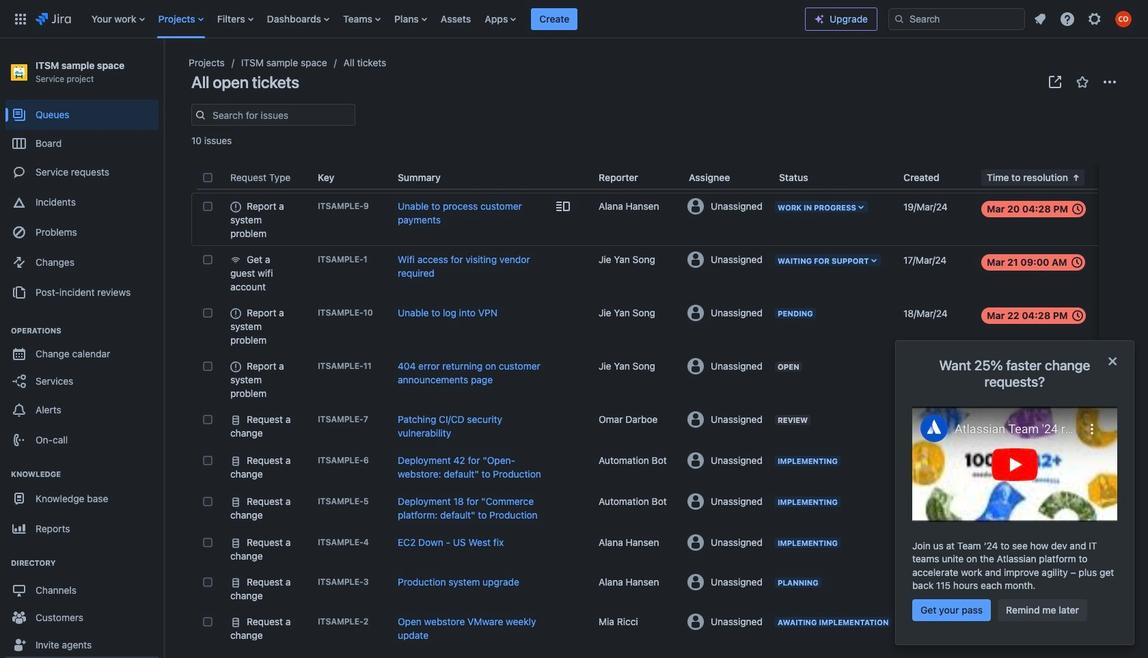Task type: locate. For each thing, give the bounding box(es) containing it.
appswitcher icon image
[[12, 11, 29, 27]]

None search field
[[889, 8, 1025, 30]]

2 vertical spatial heading
[[5, 558, 159, 569]]

3 heading from the top
[[5, 558, 159, 569]]

0 vertical spatial heading
[[5, 325, 159, 336]]

0 horizontal spatial list
[[85, 0, 805, 38]]

1 vertical spatial heading
[[5, 469, 159, 480]]

banner
[[0, 0, 1148, 38]]

1 heading from the top
[[5, 325, 159, 336]]

heading for operations group
[[5, 325, 159, 336]]

2 heading from the top
[[5, 469, 159, 480]]

help image
[[1059, 11, 1076, 27]]

heading
[[5, 325, 159, 336], [5, 469, 159, 480], [5, 558, 159, 569]]

settings image
[[1087, 11, 1103, 27]]

group
[[5, 96, 159, 312]]

knowledge group
[[5, 455, 159, 658]]

open issue in sidebar image
[[555, 198, 571, 215]]

list item
[[531, 0, 578, 38]]

list
[[85, 0, 805, 38], [1028, 6, 1140, 31]]

Search field
[[889, 8, 1025, 30]]

Search for issues field
[[208, 105, 355, 124]]

jira image
[[36, 11, 71, 27], [36, 11, 71, 27]]

search image
[[894, 13, 905, 24]]



Task type: vqa. For each thing, say whether or not it's contained in the screenshot.
heading corresponding to directory group
yes



Task type: describe. For each thing, give the bounding box(es) containing it.
ascending icon image
[[1068, 170, 1085, 186]]

watch atlassian team '24 video dialog
[[895, 340, 1135, 645]]

your profile and settings image
[[1115, 11, 1132, 27]]

heading for knowledge group
[[5, 469, 159, 480]]

heading for directory group
[[5, 558, 159, 569]]

directory group
[[5, 544, 159, 658]]

1 horizontal spatial list
[[1028, 6, 1140, 31]]

operations group
[[5, 312, 159, 459]]

star image
[[1074, 74, 1091, 90]]

primary element
[[8, 0, 805, 38]]

actions image
[[1102, 74, 1118, 90]]

sidebar navigation image
[[149, 55, 179, 82]]

notifications image
[[1032, 11, 1048, 27]]



